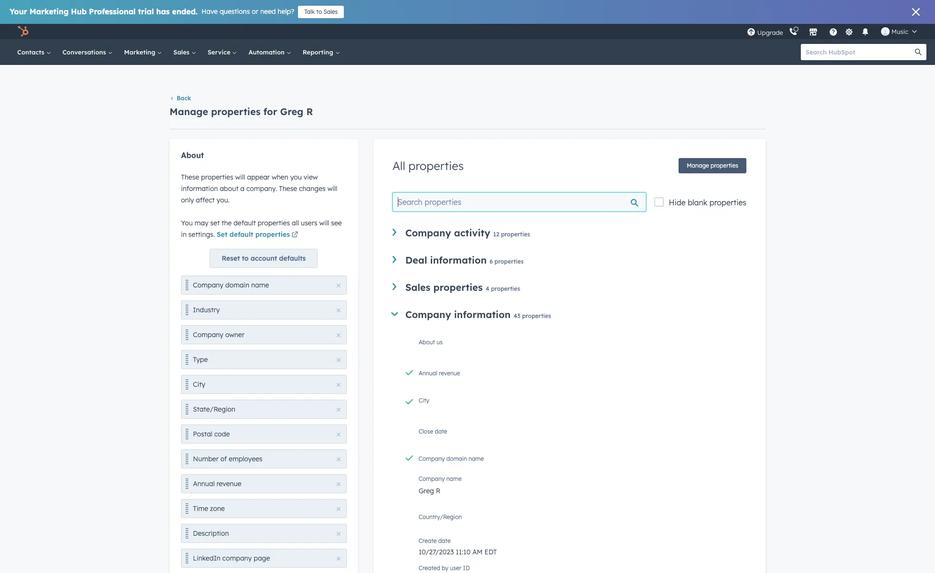 Task type: describe. For each thing, give the bounding box(es) containing it.
company up company name
[[419, 455, 445, 463]]

defaults
[[279, 254, 306, 263]]

6
[[490, 258, 493, 265]]

changes
[[299, 185, 326, 193]]

reporting
[[303, 48, 335, 56]]

close image for of
[[337, 458, 340, 462]]

company owner
[[193, 331, 244, 339]]

information for company
[[454, 309, 511, 321]]

greg robinson image
[[881, 27, 890, 36]]

back
[[177, 95, 191, 102]]

to for sales
[[316, 8, 322, 15]]

properties inside you may set the default properties all users will see in settings.
[[258, 219, 290, 228]]

calling icon button
[[785, 25, 801, 38]]

talk to sales
[[304, 8, 338, 15]]

City text field
[[419, 396, 747, 415]]

settings link
[[843, 27, 855, 37]]

talk to sales button
[[298, 6, 344, 18]]

ended.
[[172, 7, 198, 16]]

properties left for
[[211, 105, 261, 117]]

manage properties
[[687, 162, 738, 169]]

linkedin company page
[[193, 554, 270, 563]]

account
[[251, 254, 277, 263]]

about
[[220, 185, 239, 193]]

date for close date
[[435, 428, 447, 435]]

Company name text field
[[419, 481, 747, 500]]

company activity 12 properties
[[405, 227, 530, 239]]

marketing link
[[118, 39, 168, 65]]

notifications button
[[857, 24, 874, 39]]

close date
[[419, 428, 447, 435]]

automation link
[[243, 39, 297, 65]]

properties right all
[[409, 159, 464, 173]]

appear
[[247, 173, 270, 182]]

reset
[[222, 254, 240, 263]]

company
[[222, 554, 252, 563]]

properties up account on the left of the page
[[255, 230, 290, 239]]

in
[[181, 230, 187, 239]]

0 horizontal spatial annual revenue
[[193, 480, 241, 488]]

1 link opens in a new window image from the top
[[292, 230, 298, 241]]

0 horizontal spatial annual
[[193, 480, 215, 488]]

1 vertical spatial domain
[[446, 455, 467, 463]]

id
[[463, 565, 470, 572]]

may
[[195, 219, 208, 228]]

your marketing hub professional trial has ended. have questions or need help?
[[10, 7, 294, 16]]

0 vertical spatial name
[[251, 281, 269, 290]]

0 vertical spatial company domain name
[[193, 281, 269, 290]]

you may set the default properties all users will see in settings.
[[181, 219, 342, 239]]

sales inside button
[[324, 8, 338, 15]]

link opens in a new window image inside the set default properties link
[[292, 232, 298, 239]]

set
[[210, 219, 220, 228]]

search button
[[910, 44, 927, 60]]

close image for linkedin company page
[[337, 557, 340, 561]]

0 vertical spatial city
[[193, 380, 205, 389]]

to for account
[[242, 254, 249, 263]]

hubspot image
[[17, 26, 29, 37]]

contacts
[[17, 48, 46, 56]]

reset to account defaults button
[[210, 249, 318, 268]]

company.
[[246, 185, 277, 193]]

created
[[419, 565, 440, 572]]

sales link
[[168, 39, 202, 65]]

country/region
[[419, 514, 462, 521]]

greg
[[280, 105, 303, 117]]

caret image for company
[[391, 312, 398, 316]]

deal information 6 properties
[[405, 254, 524, 266]]

of
[[220, 455, 227, 463]]

properties up hide blank properties at the right
[[711, 162, 738, 169]]

manage for manage properties
[[687, 162, 709, 169]]

deal
[[405, 254, 427, 266]]

properties down deal information 6 properties at top
[[433, 281, 483, 293]]

help image
[[829, 28, 838, 37]]

hide blank properties
[[669, 198, 747, 207]]

12
[[493, 231, 499, 238]]

code
[[214, 430, 230, 439]]

Country/Region text field
[[419, 512, 747, 531]]

service
[[208, 48, 232, 56]]

marketplaces image
[[809, 28, 818, 37]]

professional
[[89, 7, 136, 16]]

users
[[301, 219, 317, 228]]

caret image for company
[[392, 229, 396, 236]]

time zone
[[193, 505, 225, 513]]

industry
[[193, 306, 220, 314]]

user
[[450, 565, 462, 572]]

only
[[181, 196, 194, 205]]

0 vertical spatial will
[[235, 173, 245, 182]]

created by user id
[[419, 565, 470, 572]]

close image for owner
[[337, 334, 340, 337]]

you
[[290, 173, 302, 182]]

settings.
[[188, 230, 215, 239]]

create
[[419, 538, 437, 545]]

company information 43 properties
[[405, 309, 551, 321]]

default inside you may set the default properties all users will see in settings.
[[234, 219, 256, 228]]

company up country/region
[[419, 475, 445, 483]]

close image for company domain name
[[337, 284, 340, 288]]

company down industry at the left of page
[[193, 331, 223, 339]]

0 vertical spatial annual revenue
[[419, 370, 460, 377]]

caret image for sales
[[392, 283, 396, 290]]

set
[[217, 230, 228, 239]]

set default properties link
[[217, 230, 300, 241]]

all
[[392, 159, 405, 173]]

close
[[419, 428, 433, 435]]

properties inside 'these properties will appear when you view information about a company. these changes will only affect you.'
[[201, 173, 233, 182]]

all properties
[[392, 159, 464, 173]]

date for create date
[[438, 538, 451, 545]]

your
[[10, 7, 27, 16]]

when
[[272, 173, 288, 182]]

upgrade
[[757, 28, 783, 36]]

hide
[[669, 198, 686, 207]]

notifications image
[[861, 28, 870, 37]]

1 horizontal spatial revenue
[[439, 370, 460, 377]]

1 vertical spatial will
[[327, 185, 337, 193]]

company name
[[419, 475, 462, 483]]

time
[[193, 505, 208, 513]]

1 vertical spatial these
[[279, 185, 297, 193]]

reporting link
[[297, 39, 346, 65]]

zone
[[210, 505, 225, 513]]

close image for revenue
[[337, 483, 340, 486]]

information for deal
[[430, 254, 487, 266]]

set default properties
[[217, 230, 290, 239]]

1 vertical spatial city
[[419, 397, 429, 404]]

help?
[[278, 7, 294, 16]]

need
[[260, 7, 276, 16]]



Task type: vqa. For each thing, say whether or not it's contained in the screenshot.
HAVE
yes



Task type: locate. For each thing, give the bounding box(es) containing it.
information up affect
[[181, 185, 218, 193]]

will inside you may set the default properties all users will see in settings.
[[319, 219, 329, 228]]

will right changes
[[327, 185, 337, 193]]

domain up company name
[[446, 455, 467, 463]]

settings image
[[845, 28, 854, 37]]

0 vertical spatial revenue
[[439, 370, 460, 377]]

sales
[[324, 8, 338, 15], [173, 48, 191, 56], [405, 281, 431, 293]]

close image for time zone
[[337, 507, 340, 511]]

company up "deal"
[[405, 227, 451, 239]]

will up the a on the top left of the page
[[235, 173, 245, 182]]

marketing
[[29, 7, 69, 16], [124, 48, 157, 56]]

company domain name up company name
[[419, 455, 484, 463]]

properties right 12
[[501, 231, 530, 238]]

back link
[[170, 95, 191, 102]]

menu containing music
[[746, 24, 924, 39]]

1 vertical spatial company domain name
[[419, 455, 484, 463]]

1 vertical spatial date
[[438, 538, 451, 545]]

1 vertical spatial name
[[469, 455, 484, 463]]

0 horizontal spatial about
[[181, 151, 204, 160]]

1 horizontal spatial name
[[446, 475, 462, 483]]

company domain name
[[193, 281, 269, 290], [419, 455, 484, 463]]

to inside "button"
[[242, 254, 249, 263]]

43
[[514, 313, 520, 320]]

close image for industry
[[337, 309, 340, 313]]

3 close image from the top
[[337, 358, 340, 362]]

0 horizontal spatial to
[[242, 254, 249, 263]]

properties right blank on the top of the page
[[710, 198, 747, 207]]

annual down about us
[[419, 370, 437, 377]]

blank
[[688, 198, 708, 207]]

has
[[156, 7, 170, 16]]

0 vertical spatial domain
[[225, 281, 249, 290]]

about us
[[419, 339, 443, 346]]

close image
[[912, 8, 920, 16], [337, 334, 340, 337], [337, 383, 340, 387], [337, 433, 340, 437], [337, 458, 340, 462], [337, 483, 340, 486]]

conversations
[[62, 48, 108, 56]]

0 horizontal spatial domain
[[225, 281, 249, 290]]

0 vertical spatial default
[[234, 219, 256, 228]]

type
[[193, 356, 208, 364]]

owner
[[225, 331, 244, 339]]

Search properties search field
[[392, 193, 646, 212]]

link opens in a new window image
[[292, 230, 298, 241], [292, 232, 298, 239]]

to right talk
[[316, 8, 322, 15]]

1 vertical spatial default
[[230, 230, 253, 239]]

1 horizontal spatial domain
[[446, 455, 467, 463]]

properties inside company information 43 properties
[[522, 313, 551, 320]]

2 vertical spatial will
[[319, 219, 329, 228]]

close image for state/region
[[337, 408, 340, 412]]

2 close image from the top
[[337, 309, 340, 313]]

properties right 4
[[491, 285, 520, 292]]

0 horizontal spatial name
[[251, 281, 269, 290]]

1 horizontal spatial company domain name
[[419, 455, 484, 463]]

sales down "deal"
[[405, 281, 431, 293]]

these properties will appear when you view information about a company. these changes will only affect you.
[[181, 173, 337, 205]]

properties inside "sales properties 4 properties"
[[491, 285, 520, 292]]

about for about
[[181, 151, 204, 160]]

2 horizontal spatial name
[[469, 455, 484, 463]]

1 horizontal spatial these
[[279, 185, 297, 193]]

default
[[234, 219, 256, 228], [230, 230, 253, 239]]

6 close image from the top
[[337, 532, 340, 536]]

by
[[442, 565, 448, 572]]

0 vertical spatial marketing
[[29, 7, 69, 16]]

all
[[292, 219, 299, 228]]

see
[[331, 219, 342, 228]]

default up set default properties
[[234, 219, 256, 228]]

calling icon image
[[789, 28, 798, 36]]

create date
[[419, 538, 451, 545]]

1 vertical spatial to
[[242, 254, 249, 263]]

2 vertical spatial information
[[454, 309, 511, 321]]

caret image for deal
[[392, 256, 396, 263]]

1 caret image from the top
[[392, 229, 396, 236]]

date right close
[[435, 428, 447, 435]]

2 link opens in a new window image from the top
[[292, 232, 298, 239]]

hubspot link
[[11, 26, 36, 37]]

annual revenue down us
[[419, 370, 460, 377]]

information inside 'these properties will appear when you view information about a company. these changes will only affect you.'
[[181, 185, 218, 193]]

sales left service
[[173, 48, 191, 56]]

company domain name down reset
[[193, 281, 269, 290]]

revenue
[[439, 370, 460, 377], [217, 480, 241, 488]]

0 vertical spatial about
[[181, 151, 204, 160]]

sales properties 4 properties
[[405, 281, 520, 293]]

0 horizontal spatial city
[[193, 380, 205, 389]]

the
[[222, 219, 232, 228]]

1 vertical spatial caret image
[[391, 312, 398, 316]]

properties inside deal information 6 properties
[[495, 258, 524, 265]]

state/region
[[193, 405, 235, 414]]

marketing down "trial"
[[124, 48, 157, 56]]

music
[[892, 28, 908, 35]]

Annual revenue text field
[[419, 368, 747, 384]]

revenue down us
[[439, 370, 460, 377]]

2 horizontal spatial sales
[[405, 281, 431, 293]]

1 horizontal spatial about
[[419, 339, 435, 346]]

number of employees
[[193, 455, 263, 463]]

0 horizontal spatial manage
[[170, 105, 208, 117]]

manage inside manage properties link
[[687, 162, 709, 169]]

upgrade image
[[747, 28, 756, 37]]

1 vertical spatial annual revenue
[[193, 480, 241, 488]]

domain down reset
[[225, 281, 249, 290]]

annual down number
[[193, 480, 215, 488]]

company
[[405, 227, 451, 239], [193, 281, 223, 290], [405, 309, 451, 321], [193, 331, 223, 339], [419, 455, 445, 463], [419, 475, 445, 483]]

annual revenue
[[419, 370, 460, 377], [193, 480, 241, 488]]

these down you
[[279, 185, 297, 193]]

properties inside company activity 12 properties
[[501, 231, 530, 238]]

marketing left hub
[[29, 7, 69, 16]]

reset to account defaults
[[222, 254, 306, 263]]

music button
[[875, 24, 923, 39]]

service link
[[202, 39, 243, 65]]

2 vertical spatial name
[[446, 475, 462, 483]]

1 vertical spatial marketing
[[124, 48, 157, 56]]

postal
[[193, 430, 212, 439]]

0 vertical spatial these
[[181, 173, 199, 182]]

0 vertical spatial caret image
[[392, 283, 396, 290]]

1 horizontal spatial to
[[316, 8, 322, 15]]

1 vertical spatial information
[[430, 254, 487, 266]]

1 vertical spatial sales
[[173, 48, 191, 56]]

or
[[252, 7, 258, 16]]

1 horizontal spatial annual revenue
[[419, 370, 460, 377]]

4 close image from the top
[[337, 408, 340, 412]]

sales inside "link"
[[173, 48, 191, 56]]

information up "sales properties 4 properties"
[[430, 254, 487, 266]]

manage down back
[[170, 105, 208, 117]]

revenue down number of employees
[[217, 480, 241, 488]]

sales right talk
[[324, 8, 338, 15]]

0 vertical spatial manage
[[170, 105, 208, 117]]

properties right 43
[[522, 313, 551, 320]]

1 vertical spatial caret image
[[392, 256, 396, 263]]

0 horizontal spatial sales
[[173, 48, 191, 56]]

1 vertical spatial about
[[419, 339, 435, 346]]

0 horizontal spatial marketing
[[29, 7, 69, 16]]

number
[[193, 455, 219, 463]]

description
[[193, 529, 229, 538]]

city up close
[[419, 397, 429, 404]]

will left see
[[319, 219, 329, 228]]

manage up blank on the top of the page
[[687, 162, 709, 169]]

to right reset
[[242, 254, 249, 263]]

About us text field
[[419, 337, 747, 356]]

1 horizontal spatial annual
[[419, 370, 437, 377]]

date
[[435, 428, 447, 435], [438, 538, 451, 545]]

city down type
[[193, 380, 205, 389]]

0 vertical spatial information
[[181, 185, 218, 193]]

close image for code
[[337, 433, 340, 437]]

0 vertical spatial to
[[316, 8, 322, 15]]

properties up the set default properties link
[[258, 219, 290, 228]]

contacts link
[[11, 39, 57, 65]]

annual revenue up zone
[[193, 480, 241, 488]]

properties right 6
[[495, 258, 524, 265]]

you
[[181, 219, 193, 228]]

1 vertical spatial manage
[[687, 162, 709, 169]]

properties
[[211, 105, 261, 117], [409, 159, 464, 173], [711, 162, 738, 169], [201, 173, 233, 182], [710, 198, 747, 207], [258, 219, 290, 228], [255, 230, 290, 239], [501, 231, 530, 238], [495, 258, 524, 265], [433, 281, 483, 293], [491, 285, 520, 292], [522, 313, 551, 320]]

activity
[[454, 227, 490, 239]]

r
[[306, 105, 313, 117]]

0 vertical spatial sales
[[324, 8, 338, 15]]

menu
[[746, 24, 924, 39]]

to inside button
[[316, 8, 322, 15]]

7 close image from the top
[[337, 557, 340, 561]]

sales for sales
[[173, 48, 191, 56]]

0 horizontal spatial revenue
[[217, 480, 241, 488]]

about
[[181, 151, 204, 160], [419, 339, 435, 346]]

1 horizontal spatial marketing
[[124, 48, 157, 56]]

default down the the
[[230, 230, 253, 239]]

date right create
[[438, 538, 451, 545]]

linkedin
[[193, 554, 221, 563]]

1 vertical spatial revenue
[[217, 480, 241, 488]]

caret image
[[392, 229, 396, 236], [392, 256, 396, 263]]

1 horizontal spatial manage
[[687, 162, 709, 169]]

trial
[[138, 7, 154, 16]]

domain
[[225, 281, 249, 290], [446, 455, 467, 463]]

about left us
[[419, 339, 435, 346]]

us
[[437, 339, 443, 346]]

for
[[263, 105, 277, 117]]

company up about us
[[405, 309, 451, 321]]

1 close image from the top
[[337, 284, 340, 288]]

0 vertical spatial annual
[[419, 370, 437, 377]]

view
[[304, 173, 318, 182]]

manage
[[170, 105, 208, 117], [687, 162, 709, 169]]

properties up about
[[201, 173, 233, 182]]

questions
[[220, 7, 250, 16]]

4
[[486, 285, 489, 292]]

close image for description
[[337, 532, 340, 536]]

page
[[254, 554, 270, 563]]

company up industry at the left of page
[[193, 281, 223, 290]]

0 horizontal spatial these
[[181, 173, 199, 182]]

marketing inside marketing link
[[124, 48, 157, 56]]

5 close image from the top
[[337, 507, 340, 511]]

close image for type
[[337, 358, 340, 362]]

0 vertical spatial caret image
[[392, 229, 396, 236]]

manage for manage properties for greg r
[[170, 105, 208, 117]]

Search HubSpot search field
[[801, 44, 918, 60]]

manage properties link
[[679, 158, 747, 174]]

information down 4
[[454, 309, 511, 321]]

to
[[316, 8, 322, 15], [242, 254, 249, 263]]

2 caret image from the top
[[392, 256, 396, 263]]

conversations link
[[57, 39, 118, 65]]

talk
[[304, 8, 315, 15]]

marketplaces button
[[803, 24, 823, 39]]

about up the only
[[181, 151, 204, 160]]

about for about us
[[419, 339, 435, 346]]

search image
[[915, 49, 922, 55]]

these up the only
[[181, 173, 199, 182]]

postal code
[[193, 430, 230, 439]]

Create date text field
[[419, 543, 747, 559]]

1 horizontal spatial sales
[[324, 8, 338, 15]]

0 vertical spatial date
[[435, 428, 447, 435]]

1 horizontal spatial city
[[419, 397, 429, 404]]

sales for sales properties 4 properties
[[405, 281, 431, 293]]

2 vertical spatial sales
[[405, 281, 431, 293]]

0 horizontal spatial company domain name
[[193, 281, 269, 290]]

name
[[251, 281, 269, 290], [469, 455, 484, 463], [446, 475, 462, 483]]

1 vertical spatial annual
[[193, 480, 215, 488]]

close image
[[337, 284, 340, 288], [337, 309, 340, 313], [337, 358, 340, 362], [337, 408, 340, 412], [337, 507, 340, 511], [337, 532, 340, 536], [337, 557, 340, 561]]

automation
[[249, 48, 286, 56]]

Close date text field
[[419, 427, 747, 442]]

caret image
[[392, 283, 396, 290], [391, 312, 398, 316]]

have
[[201, 7, 218, 16]]

help button
[[825, 24, 842, 39]]



